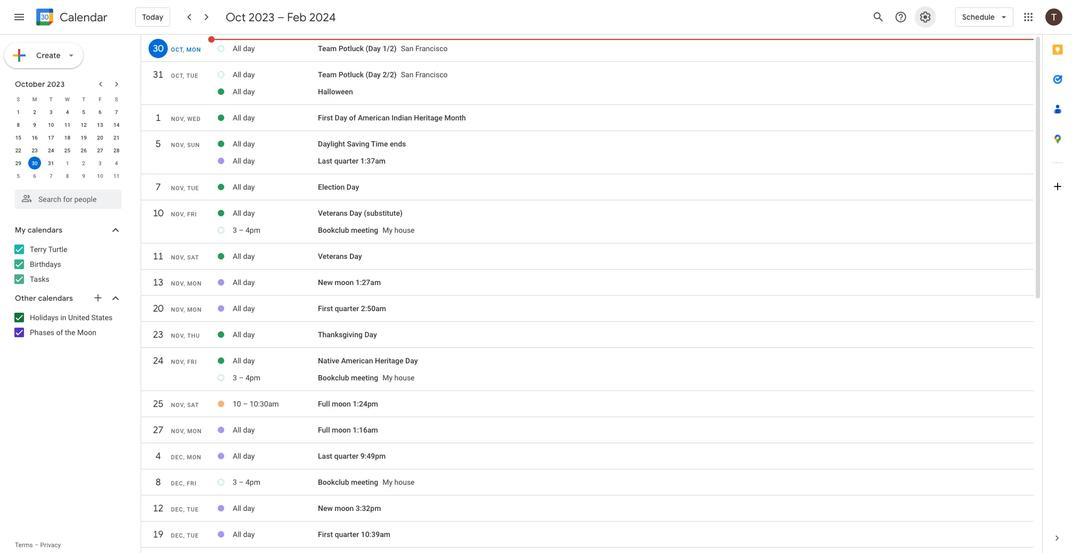 Task type: locate. For each thing, give the bounding box(es) containing it.
s left the m
[[17, 96, 20, 102]]

dec inside 19 row
[[171, 532, 183, 539]]

0 horizontal spatial 19
[[81, 134, 87, 141]]

1 horizontal spatial 6
[[99, 109, 102, 115]]

1 vertical spatial fri
[[187, 359, 197, 365]]

all day cell inside 10 "row"
[[233, 205, 318, 222]]

tue right the 19 link
[[187, 532, 199, 539]]

indian
[[392, 113, 412, 122]]

16 all day from the top
[[233, 504, 255, 513]]

0 vertical spatial 20
[[97, 134, 103, 141]]

quarter inside 5 row group
[[334, 157, 359, 165]]

other calendars button
[[2, 290, 132, 307]]

2 vertical spatial 7
[[155, 181, 160, 193]]

2023 for oct
[[249, 10, 275, 25]]

nov , fri for 10
[[171, 211, 197, 218]]

15 all day cell from the top
[[233, 448, 318, 465]]

19 link
[[149, 525, 168, 544]]

30 row group
[[141, 39, 1034, 63]]

tue down dec , fri
[[187, 506, 199, 513]]

30 row
[[141, 39, 1034, 63]]

25 up '27' link
[[153, 398, 163, 410]]

0 vertical spatial 2023
[[249, 10, 275, 25]]

0 vertical spatial bookclub meeting my house
[[318, 226, 415, 235]]

2 vertical spatial bookclub meeting my house
[[318, 478, 415, 487]]

27 for '27' link
[[153, 424, 163, 436]]

4 row from the top
[[10, 131, 125, 144]]

31 up november 7 element
[[48, 160, 54, 166]]

1 vertical spatial meeting
[[351, 373, 378, 382]]

all day for 7
[[233, 183, 255, 191]]

terms
[[15, 541, 33, 549]]

san inside 31 row
[[401, 70, 414, 79]]

mon inside 20 row
[[187, 306, 202, 313]]

0 vertical spatial last
[[318, 157, 333, 165]]

2 4pm from the top
[[246, 373, 261, 382]]

0 vertical spatial (day
[[366, 44, 381, 53]]

bookclub meeting button down native
[[318, 373, 378, 382]]

, right 8 link
[[183, 480, 185, 487]]

0 vertical spatial 9
[[33, 122, 36, 128]]

12 row
[[141, 499, 1034, 523]]

nov for 7
[[171, 185, 184, 192]]

10 element
[[45, 118, 57, 131]]

all for 5
[[233, 139, 241, 148]]

0 vertical spatial 4pm
[[246, 226, 261, 235]]

1 day from the top
[[243, 44, 255, 53]]

2 vertical spatial 11
[[153, 250, 163, 262]]

, for 24
[[184, 359, 185, 365]]

, right 30 link
[[183, 46, 185, 53]]

2 vertical spatial 8
[[155, 476, 160, 488]]

1 vertical spatial 9
[[82, 173, 85, 179]]

nov , sat inside 11 row
[[171, 254, 199, 261]]

1 vertical spatial 5
[[155, 138, 160, 150]]

t left w
[[49, 96, 53, 102]]

2 s from the left
[[115, 96, 118, 102]]

10 row
[[141, 204, 1034, 228]]

first inside 1 row
[[318, 113, 333, 122]]

4 row
[[141, 447, 1034, 471]]

new for 13
[[318, 278, 333, 287]]

0 vertical spatial 13
[[97, 122, 103, 128]]

2 vertical spatial nov , mon
[[171, 428, 202, 435]]

2 vertical spatial fri
[[187, 480, 197, 487]]

sat right "25" link
[[187, 402, 199, 408]]

all day for 5
[[233, 139, 255, 148]]

house
[[395, 226, 415, 235], [395, 373, 415, 382], [395, 478, 415, 487]]

row group containing 1
[[10, 106, 125, 182]]

1 meeting from the top
[[351, 226, 378, 235]]

bookclub inside 8 row
[[318, 478, 349, 487]]

2 vertical spatial oct
[[171, 72, 183, 79]]

row group
[[10, 106, 125, 182]]

0 vertical spatial nov , sat
[[171, 254, 199, 261]]

meeting for 24
[[351, 373, 378, 382]]

9 all day from the top
[[233, 252, 255, 261]]

nov , fri for 24
[[171, 359, 197, 365]]

bookclub down native
[[318, 373, 349, 382]]

0 horizontal spatial 12
[[81, 122, 87, 128]]

1
[[17, 109, 20, 115], [155, 112, 160, 124], [66, 160, 69, 166]]

3 bookclub meeting my house from the top
[[318, 478, 415, 487]]

0 horizontal spatial 7
[[50, 173, 53, 179]]

veterans inside 11 row
[[318, 252, 348, 261]]

1 vertical spatial bookclub meeting button
[[318, 373, 378, 382]]

6 up 13 element at the top left
[[99, 109, 102, 115]]

all for 31
[[233, 70, 241, 79]]

nov , wed
[[171, 116, 201, 122]]

fri
[[187, 211, 197, 218], [187, 359, 197, 365], [187, 480, 197, 487]]

0 vertical spatial 31
[[153, 68, 163, 81]]

all day cell inside 11 row
[[233, 248, 318, 265]]

all day cell
[[233, 40, 318, 57], [233, 66, 318, 83], [233, 83, 318, 100], [233, 109, 318, 126], [233, 135, 318, 152], [233, 152, 318, 169], [233, 179, 318, 196], [233, 205, 318, 222], [233, 248, 318, 265], [233, 274, 318, 291], [233, 300, 318, 317], [233, 326, 318, 343], [233, 352, 318, 369], [233, 422, 318, 439], [233, 448, 318, 465], [233, 500, 318, 517], [233, 526, 318, 543]]

nov , mon up nov , thu
[[171, 306, 202, 313]]

tue right 7 link
[[187, 185, 199, 192]]

quarter down saving
[[334, 157, 359, 165]]

2 nov from the top
[[171, 142, 184, 148]]

tab list
[[1043, 35, 1073, 523]]

3 house from the top
[[395, 478, 415, 487]]

12 down 8 link
[[153, 502, 163, 515]]

all day inside 13 'row'
[[233, 278, 255, 287]]

first for 1
[[318, 113, 333, 122]]

calendars for my calendars
[[28, 225, 63, 235]]

8 nov from the top
[[171, 333, 184, 339]]

mon up dec , mon
[[187, 428, 202, 435]]

quarter
[[334, 157, 359, 165], [335, 304, 359, 313], [334, 452, 359, 461], [335, 530, 359, 539]]

dec , tue inside 19 row
[[171, 532, 199, 539]]

3 all day cell from the top
[[233, 83, 318, 100]]

thanksgiving day button
[[318, 330, 377, 339]]

2024
[[309, 10, 336, 25]]

12
[[81, 122, 87, 128], [153, 502, 163, 515]]

2 bookclub meeting button from the top
[[318, 373, 378, 382]]

10 for november 10 element
[[97, 173, 103, 179]]

0 vertical spatial 3 – 4pm
[[233, 226, 261, 235]]

my for 10's 3 – 4pm cell
[[383, 226, 393, 235]]

1 down 25 element on the top left
[[66, 160, 69, 166]]

12 all from the top
[[233, 330, 241, 339]]

23 for 23 link
[[153, 329, 163, 341]]

potluck up team potluck (day 2/2) button
[[339, 44, 364, 53]]

2 last from the top
[[318, 452, 333, 461]]

all day inside 30 row
[[233, 44, 255, 53]]

oct inside 30 row
[[171, 46, 183, 53]]

2 francisco from the top
[[416, 70, 448, 79]]

day inside 13 'row'
[[243, 278, 255, 287]]

native american heritage day
[[318, 356, 418, 365]]

11
[[64, 122, 70, 128], [113, 173, 120, 179], [153, 250, 163, 262]]

2 all day cell from the top
[[233, 66, 318, 83]]

day inside 1 row
[[335, 113, 347, 122]]

, inside 31 row
[[183, 72, 185, 79]]

17 all from the top
[[233, 530, 241, 539]]

dec for 12
[[171, 506, 183, 513]]

thanksgiving
[[318, 330, 363, 339]]

october 2023
[[15, 79, 65, 89]]

9 day from the top
[[243, 252, 255, 261]]

2 horizontal spatial 4
[[155, 450, 160, 462]]

, inside 25 row
[[184, 402, 185, 408]]

all day inside 10 "row"
[[233, 209, 255, 218]]

last down daylight in the left of the page
[[318, 157, 333, 165]]

bookclub for 10
[[318, 226, 349, 235]]

31
[[153, 68, 163, 81], [48, 160, 54, 166]]

2/2)
[[383, 70, 397, 79]]

, right 7 link
[[184, 185, 185, 192]]

1 up 15 element
[[17, 109, 20, 115]]

schedule button
[[956, 4, 1014, 30]]

1 all from the top
[[233, 44, 241, 53]]

11 up 13 link
[[153, 250, 163, 262]]

0 vertical spatial of
[[349, 113, 356, 122]]

nov right the "11" link
[[171, 254, 184, 261]]

9 all day cell from the top
[[233, 248, 318, 265]]

1 vertical spatial 31
[[48, 160, 54, 166]]

day inside 7 row
[[347, 183, 359, 191]]

19 inside row
[[153, 528, 163, 541]]

francisco inside 30 row
[[416, 44, 448, 53]]

4 up 11 element
[[66, 109, 69, 115]]

1/2)
[[383, 44, 397, 53]]

8 up 15 element
[[17, 122, 20, 128]]

moon for 12
[[335, 504, 354, 513]]

all day cell for 30
[[233, 40, 318, 57]]

6 down 30, today element
[[33, 173, 36, 179]]

0 horizontal spatial 2023
[[47, 79, 65, 89]]

2 vertical spatial 4
[[155, 450, 160, 462]]

nov , fri right 10 link
[[171, 211, 197, 218]]

quarter up thanksgiving day button
[[335, 304, 359, 313]]

5 all from the top
[[233, 139, 241, 148]]

last down full moon 1:16am
[[318, 452, 333, 461]]

meeting
[[351, 226, 378, 235], [351, 373, 378, 382], [351, 478, 378, 487]]

meeting inside 8 row
[[351, 478, 378, 487]]

20 down 13 element at the top left
[[97, 134, 103, 141]]

10 nov from the top
[[171, 402, 184, 408]]

1 vertical spatial 30
[[32, 160, 38, 166]]

2 vertical spatial house
[[395, 478, 415, 487]]

25 row
[[141, 394, 1034, 419]]

bookclub meeting button up "new moon 3:32pm"
[[318, 478, 378, 487]]

,
[[183, 46, 185, 53], [183, 72, 185, 79], [184, 116, 185, 122], [184, 142, 185, 148], [184, 185, 185, 192], [184, 211, 185, 218], [184, 254, 185, 261], [184, 280, 185, 287], [184, 306, 185, 313], [184, 333, 185, 339], [184, 359, 185, 365], [184, 402, 185, 408], [184, 428, 185, 435], [183, 454, 185, 461], [183, 480, 185, 487], [183, 506, 185, 513], [183, 532, 185, 539]]

1 horizontal spatial heritage
[[414, 113, 443, 122]]

full moon 1:24pm
[[318, 400, 378, 408]]

2 nov , fri from the top
[[171, 359, 197, 365]]

3 row from the top
[[10, 118, 125, 131]]

tue for 31
[[187, 72, 199, 79]]

heritage down thanksgiving day button
[[375, 356, 404, 365]]

23 element
[[28, 144, 41, 157]]

2 all from the top
[[233, 70, 241, 79]]

veterans
[[318, 209, 348, 218], [318, 252, 348, 261]]

1 last from the top
[[318, 157, 333, 165]]

day inside 10 "row"
[[350, 209, 362, 218]]

1 sat from the top
[[187, 254, 199, 261]]

nov , mon for 13
[[171, 280, 202, 287]]

2 vertical spatial bookclub meeting button
[[318, 478, 378, 487]]

2 house from the top
[[395, 373, 415, 382]]

1 veterans from the top
[[318, 209, 348, 218]]

2 meeting from the top
[[351, 373, 378, 382]]

16 all day cell from the top
[[233, 500, 318, 517]]

19 up 26
[[81, 134, 87, 141]]

13 all day from the top
[[233, 356, 255, 365]]

30 for 30 link
[[153, 42, 163, 55]]

cell containing team potluck (day 2/2)
[[318, 66, 1029, 83]]

4 day from the top
[[243, 113, 255, 122]]

2 (day from the top
[[366, 70, 381, 79]]

0 vertical spatial team
[[318, 44, 337, 53]]

all day inside 4 row
[[233, 452, 255, 461]]

nov , fri inside the 24 row
[[171, 359, 197, 365]]

27 row
[[141, 420, 1034, 445]]

4 up november 11 element
[[115, 160, 118, 166]]

cell
[[318, 40, 1029, 57], [318, 66, 1029, 83], [318, 222, 1029, 239], [318, 369, 1029, 386], [318, 474, 1029, 491], [141, 552, 213, 553]]

nov , sat for 25
[[171, 402, 199, 408]]

3 inside 10 row group
[[233, 226, 237, 235]]

nov left thu
[[171, 333, 184, 339]]

5 all day cell from the top
[[233, 135, 318, 152]]

tue down oct , mon on the left top of page
[[187, 72, 199, 79]]

, for 11
[[184, 254, 185, 261]]

moon for 27
[[332, 426, 351, 434]]

2 vertical spatial 5
[[17, 173, 20, 179]]

8 down 4 link
[[155, 476, 160, 488]]

create button
[[4, 43, 83, 68]]

12 for 12 link
[[153, 502, 163, 515]]

30, today element
[[28, 157, 41, 169]]

moon left 1:24pm on the left of page
[[332, 400, 351, 408]]

, for 7
[[184, 185, 185, 192]]

15 element
[[12, 131, 25, 144]]

24 down the 17
[[48, 147, 54, 153]]

2 row from the top
[[10, 106, 125, 118]]

row containing 8
[[10, 118, 125, 131]]

11 nov from the top
[[171, 428, 184, 435]]

team for 31
[[318, 70, 337, 79]]

day
[[243, 44, 255, 53], [243, 70, 255, 79], [243, 87, 255, 96], [243, 113, 255, 122], [243, 139, 255, 148], [243, 157, 255, 165], [243, 183, 255, 191], [243, 209, 255, 218], [243, 252, 255, 261], [243, 278, 255, 287], [243, 304, 255, 313], [243, 330, 255, 339], [243, 356, 255, 365], [243, 426, 255, 434], [243, 452, 255, 461], [243, 504, 255, 513], [243, 530, 255, 539]]

2 vertical spatial 3 – 4pm
[[233, 478, 261, 487]]

san right 2/2)
[[401, 70, 414, 79]]

17 element
[[45, 131, 57, 144]]

day for 24
[[243, 356, 255, 365]]

1 vertical spatial 27
[[153, 424, 163, 436]]

4 all from the top
[[233, 113, 241, 122]]

1 vertical spatial nov , sat
[[171, 402, 199, 408]]

0 vertical spatial bookclub meeting button
[[318, 226, 378, 235]]

3 3 – 4pm cell from the top
[[233, 474, 318, 491]]

last inside 5 row group
[[318, 157, 333, 165]]

0 vertical spatial fri
[[187, 211, 197, 218]]

all day cell inside 19 row
[[233, 526, 318, 543]]

0 horizontal spatial 13
[[97, 122, 103, 128]]

all inside 20 row
[[233, 304, 241, 313]]

11 link
[[149, 247, 168, 266]]

1 vertical spatial 4pm
[[246, 373, 261, 382]]

mon inside 27 row
[[187, 428, 202, 435]]

s right f
[[115, 96, 118, 102]]

0 vertical spatial francisco
[[416, 44, 448, 53]]

1 vertical spatial nov , mon
[[171, 306, 202, 313]]

potluck for 31
[[339, 70, 364, 79]]

1 (day from the top
[[366, 44, 381, 53]]

election day button
[[318, 183, 359, 191]]

oct , tue
[[171, 72, 199, 79]]

first up daylight in the left of the page
[[318, 113, 333, 122]]

0 horizontal spatial 24
[[48, 147, 54, 153]]

1 3 – 4pm cell from the top
[[233, 222, 318, 239]]

fri down thu
[[187, 359, 197, 365]]

dec inside 12 row
[[171, 506, 183, 513]]

23 up 24 link
[[153, 329, 163, 341]]

7 inside november 7 element
[[50, 173, 53, 179]]

, right the 19 link
[[183, 532, 185, 539]]

1 team from the top
[[318, 44, 337, 53]]

0 horizontal spatial heritage
[[375, 356, 404, 365]]

2 bookclub meeting my house from the top
[[318, 373, 415, 382]]

november 8 element
[[61, 169, 74, 182]]

terry
[[30, 245, 47, 254]]

nov for 20
[[171, 306, 184, 313]]

grid
[[141, 35, 1034, 553]]

0 vertical spatial san
[[401, 44, 414, 53]]

new moon 3:32pm button
[[318, 504, 381, 513]]

team potluck (day 1/2) button
[[318, 44, 397, 53]]

t left f
[[82, 96, 85, 102]]

1 s from the left
[[17, 96, 20, 102]]

all for 1
[[233, 113, 241, 122]]

20 down 13 link
[[153, 302, 163, 315]]

day
[[335, 113, 347, 122], [347, 183, 359, 191], [350, 209, 362, 218], [350, 252, 362, 261], [365, 330, 377, 339], [406, 356, 418, 365]]

24 down 23 link
[[153, 355, 163, 367]]

1 vertical spatial team
[[318, 70, 337, 79]]

my for 3 – 4pm cell inside 8 row
[[383, 478, 393, 487]]

7 all from the top
[[233, 183, 241, 191]]

(substitute)
[[364, 209, 403, 218]]

quarter inside 4 row
[[334, 452, 359, 461]]

day inside 31 row
[[243, 70, 255, 79]]

francisco right the 1/2)
[[416, 44, 448, 53]]

all for 23
[[233, 330, 241, 339]]

team up the halloween
[[318, 70, 337, 79]]

0 vertical spatial american
[[358, 113, 390, 122]]

3 3 – 4pm from the top
[[233, 478, 261, 487]]

1 vertical spatial veterans
[[318, 252, 348, 261]]

30 inside 30 link
[[153, 42, 163, 55]]

27 inside row
[[97, 147, 103, 153]]

5 down 29 element
[[17, 173, 20, 179]]

– inside 10 – 10:30am cell
[[243, 400, 248, 408]]

all day cell inside 13 'row'
[[233, 274, 318, 291]]

5 day from the top
[[243, 139, 255, 148]]

all inside 13 'row'
[[233, 278, 241, 287]]

, right 12 link
[[183, 506, 185, 513]]

new inside 13 'row'
[[318, 278, 333, 287]]

2
[[33, 109, 36, 115], [82, 160, 85, 166]]

15 day from the top
[[243, 452, 255, 461]]

all day cell for 12
[[233, 500, 318, 517]]

10 all from the top
[[233, 278, 241, 287]]

15 all day from the top
[[233, 452, 255, 461]]

10 all day from the top
[[233, 278, 255, 287]]

1 horizontal spatial 7
[[115, 109, 118, 115]]

11 up 18
[[64, 122, 70, 128]]

13 link
[[149, 273, 168, 292]]

3 meeting from the top
[[351, 478, 378, 487]]

november 9 element
[[77, 169, 90, 182]]

francisco for 30
[[416, 44, 448, 53]]

new moon 3:32pm
[[318, 504, 381, 513]]

14 element
[[110, 118, 123, 131]]

last quarter 1:37am button
[[318, 157, 386, 165]]

4
[[66, 109, 69, 115], [115, 160, 118, 166], [155, 450, 160, 462]]

21 element
[[110, 131, 123, 144]]

nov , tue
[[171, 185, 199, 192]]

all day for 31
[[233, 70, 255, 79]]

1 vertical spatial potluck
[[339, 70, 364, 79]]

7 all day from the top
[[233, 183, 255, 191]]

full up 'full moon 1:16am' button
[[318, 400, 330, 408]]

other calendars list
[[2, 309, 132, 341]]

, right 4 link
[[183, 454, 185, 461]]

, inside 13 'row'
[[184, 280, 185, 287]]

1 vertical spatial san
[[401, 70, 414, 79]]

1 horizontal spatial 12
[[153, 502, 163, 515]]

tue for 12
[[187, 506, 199, 513]]

1 all day from the top
[[233, 44, 255, 53]]

1 vertical spatial francisco
[[416, 70, 448, 79]]

all inside 30 row
[[233, 44, 241, 53]]

2 down the m
[[33, 109, 36, 115]]

2 vertical spatial 4pm
[[246, 478, 261, 487]]

0 vertical spatial 19
[[81, 134, 87, 141]]

11 all day from the top
[[233, 304, 255, 313]]

, right the "11" link
[[184, 254, 185, 261]]

13 up 20 element
[[97, 122, 103, 128]]

american
[[358, 113, 390, 122], [341, 356, 373, 365]]

bookclub meeting my house
[[318, 226, 415, 235], [318, 373, 415, 382], [318, 478, 415, 487]]

1 full from the top
[[318, 400, 330, 408]]

day inside 23 row
[[365, 330, 377, 339]]

all day inside 27 row
[[233, 426, 255, 434]]

– inside 10 row group
[[239, 226, 244, 235]]

turtle
[[48, 245, 67, 254]]

cell for '24' row group
[[318, 369, 1029, 386]]

, inside 10 "row"
[[184, 211, 185, 218]]

4pm for 10
[[246, 226, 261, 235]]

3 nov , mon from the top
[[171, 428, 202, 435]]

4 up 8 link
[[155, 450, 160, 462]]

13 all from the top
[[233, 356, 241, 365]]

all inside 23 row
[[233, 330, 241, 339]]

1:24pm
[[353, 400, 378, 408]]

2 bookclub from the top
[[318, 373, 349, 382]]

7
[[115, 109, 118, 115], [50, 173, 53, 179], [155, 181, 160, 193]]

1 horizontal spatial 2
[[82, 160, 85, 166]]

1 vertical spatial 4
[[115, 160, 118, 166]]

day for 20
[[243, 304, 255, 313]]

sat
[[187, 254, 199, 261], [187, 402, 199, 408]]

terry turtle
[[30, 245, 67, 254]]

day for 4
[[243, 452, 255, 461]]

, inside 11 row
[[184, 254, 185, 261]]

quarter down full moon 1:16am
[[334, 452, 359, 461]]

24 element
[[45, 144, 57, 157]]

14 all from the top
[[233, 426, 241, 434]]

all day
[[233, 44, 255, 53], [233, 70, 255, 79], [233, 87, 255, 96], [233, 113, 255, 122], [233, 139, 255, 148], [233, 157, 255, 165], [233, 183, 255, 191], [233, 209, 255, 218], [233, 252, 255, 261], [233, 278, 255, 287], [233, 304, 255, 313], [233, 330, 255, 339], [233, 356, 255, 365], [233, 426, 255, 434], [233, 452, 255, 461], [233, 504, 255, 513], [233, 530, 255, 539]]

all day cell inside the 24 row
[[233, 352, 318, 369]]

new down 'veterans day' at left top
[[318, 278, 333, 287]]

new inside 12 row
[[318, 504, 333, 513]]

, inside 7 row
[[184, 185, 185, 192]]

24
[[48, 147, 54, 153], [153, 355, 163, 367]]

2 vertical spatial first
[[318, 530, 333, 539]]

all day cell inside 1 row
[[233, 109, 318, 126]]

1 vertical spatial american
[[341, 356, 373, 365]]

24 row group
[[141, 351, 1034, 391]]

sun
[[187, 142, 200, 148]]

my inside 10 row group
[[383, 226, 393, 235]]

30
[[153, 42, 163, 55], [32, 160, 38, 166]]

3 – 4pm cell for 24
[[233, 369, 318, 386]]

moon left the 1:27am
[[335, 278, 354, 287]]

mon for 27
[[187, 428, 202, 435]]

moon for 25
[[332, 400, 351, 408]]

veterans day
[[318, 252, 362, 261]]

24 inside 24 element
[[48, 147, 54, 153]]

potluck inside 31 row
[[339, 70, 364, 79]]

25 inside grid
[[153, 398, 163, 410]]

sat right the "11" link
[[187, 254, 199, 261]]

25 for 25 element on the top left
[[64, 147, 70, 153]]

11 for 11 element
[[64, 122, 70, 128]]

veterans down election
[[318, 209, 348, 218]]

11 element
[[61, 118, 74, 131]]

13
[[97, 122, 103, 128], [153, 276, 163, 289]]

2 all day from the top
[[233, 70, 255, 79]]

2 nov , sat from the top
[[171, 402, 199, 408]]

2 horizontal spatial 8
[[155, 476, 160, 488]]

1 row
[[141, 108, 1034, 133]]

9 all from the top
[[233, 252, 241, 261]]

8 all from the top
[[233, 209, 241, 218]]

new up first quarter 10:39am button
[[318, 504, 333, 513]]

19 element
[[77, 131, 90, 144]]

bookclub meeting my house down the veterans day (substitute) button
[[318, 226, 415, 235]]

my for 3 – 4pm cell corresponding to 24
[[383, 373, 393, 382]]

1 horizontal spatial 5
[[82, 109, 85, 115]]

0 horizontal spatial 11
[[64, 122, 70, 128]]

2023 for october
[[47, 79, 65, 89]]

23 row
[[141, 325, 1034, 350]]

20 inside 20 element
[[97, 134, 103, 141]]

4pm inside 10 row group
[[246, 226, 261, 235]]

1 vertical spatial full
[[318, 426, 330, 434]]

nov for 1
[[171, 116, 184, 122]]

all day inside 5 row
[[233, 139, 255, 148]]

4 all day from the top
[[233, 113, 255, 122]]

nov for 25
[[171, 402, 184, 408]]

day inside 23 row
[[243, 330, 255, 339]]

day for 23
[[243, 330, 255, 339]]

november 2 element
[[77, 157, 90, 169]]

phases of the moon
[[30, 328, 96, 337]]

tue inside 7 row
[[187, 185, 199, 192]]

all for 24
[[233, 356, 241, 365]]

of
[[349, 113, 356, 122], [56, 328, 63, 337]]

0 horizontal spatial 27
[[97, 147, 103, 153]]

day inside 20 row
[[243, 304, 255, 313]]

0 vertical spatial 3 – 4pm cell
[[233, 222, 318, 239]]

new moon 1:27am
[[318, 278, 381, 287]]

2 vertical spatial 3 – 4pm cell
[[233, 474, 318, 491]]

0 vertical spatial 24
[[48, 147, 54, 153]]

10 down 7 link
[[153, 207, 163, 219]]

3 4pm from the top
[[246, 478, 261, 487]]

nov , mon right 13 link
[[171, 280, 202, 287]]

31 row
[[141, 65, 1034, 90]]

5 inside row
[[155, 138, 160, 150]]

3 – 4pm cell
[[233, 222, 318, 239], [233, 369, 318, 386], [233, 474, 318, 491]]

moon left 1:16am
[[332, 426, 351, 434]]

14 all day from the top
[[233, 426, 255, 434]]

0 vertical spatial bookclub
[[318, 226, 349, 235]]

7 day from the top
[[243, 183, 255, 191]]

1 horizontal spatial 2023
[[249, 10, 275, 25]]

first quarter 2:50am
[[318, 304, 386, 313]]

0 vertical spatial 27
[[97, 147, 103, 153]]

mon up the oct , tue
[[187, 46, 201, 53]]

nov for 23
[[171, 333, 184, 339]]

american down thanksgiving day button
[[341, 356, 373, 365]]

row
[[10, 93, 125, 106], [10, 106, 125, 118], [10, 118, 125, 131], [10, 131, 125, 144], [10, 144, 125, 157], [10, 157, 125, 169], [10, 169, 125, 182]]

team potluck (day 2/2) button
[[318, 70, 397, 79]]

7 all day cell from the top
[[233, 179, 318, 196]]

31 row group
[[141, 65, 1034, 105]]

1 vertical spatial last
[[318, 452, 333, 461]]

all day cell inside 27 row
[[233, 422, 318, 439]]

nov , sat for 11
[[171, 254, 199, 261]]

full inside 27 row
[[318, 426, 330, 434]]

4 dec from the top
[[171, 532, 183, 539]]

13 inside 13 link
[[153, 276, 163, 289]]

30 for 30, today element
[[32, 160, 38, 166]]

1 house from the top
[[395, 226, 415, 235]]

nov right "25" link
[[171, 402, 184, 408]]

day inside 27 row
[[243, 426, 255, 434]]

3 first from the top
[[318, 530, 333, 539]]

19 row
[[141, 525, 1034, 549]]

, for 30
[[183, 46, 185, 53]]

nov inside 27 row
[[171, 428, 184, 435]]

11 all day cell from the top
[[233, 300, 318, 317]]

, down nov , tue
[[184, 211, 185, 218]]

4pm inside '24' row group
[[246, 373, 261, 382]]

nov right '27' link
[[171, 428, 184, 435]]

november 6 element
[[28, 169, 41, 182]]

cell containing team potluck (day 1/2)
[[318, 40, 1029, 57]]

1 san from the top
[[401, 44, 414, 53]]

25 element
[[61, 144, 74, 157]]

all inside 12 row
[[233, 504, 241, 513]]

tue
[[187, 72, 199, 79], [187, 185, 199, 192], [187, 506, 199, 513], [187, 532, 199, 539]]

30 up november 6 "element"
[[32, 160, 38, 166]]

day for 11
[[243, 252, 255, 261]]

30 up 31 link
[[153, 42, 163, 55]]

my inside '24' row group
[[383, 373, 393, 382]]

5 nov from the top
[[171, 254, 184, 261]]

17 all day cell from the top
[[233, 526, 318, 543]]

18 element
[[61, 131, 74, 144]]

day inside the 24 row
[[406, 356, 418, 365]]

– inside 8 row
[[239, 478, 244, 487]]

23
[[32, 147, 38, 153], [153, 329, 163, 341]]

all day inside 19 row
[[233, 530, 255, 539]]

2 day from the top
[[243, 70, 255, 79]]

9 up 16 element
[[33, 122, 36, 128]]

of up saving
[[349, 113, 356, 122]]

30 inside 30, today element
[[32, 160, 38, 166]]

(day left the 1/2)
[[366, 44, 381, 53]]

, for 27
[[184, 428, 185, 435]]

7 row from the top
[[10, 169, 125, 182]]

10 up the 17
[[48, 122, 54, 128]]

dec , tue inside 12 row
[[171, 506, 199, 513]]

daylight saving time ends
[[318, 139, 406, 148]]

1 vertical spatial bookclub
[[318, 373, 349, 382]]

first quarter 10:39am
[[318, 530, 391, 539]]

all day cell inside 4 row
[[233, 448, 318, 465]]

nov , mon inside 13 'row'
[[171, 280, 202, 287]]

0 vertical spatial 23
[[32, 147, 38, 153]]

row containing 1
[[10, 106, 125, 118]]

4pm inside 8 row
[[246, 478, 261, 487]]

1 vertical spatial 25
[[153, 398, 163, 410]]

2023 left feb
[[249, 10, 275, 25]]

2 nov , mon from the top
[[171, 306, 202, 313]]

nov , mon inside 27 row
[[171, 428, 202, 435]]

, inside the 24 row
[[184, 359, 185, 365]]

13 for 13 element at the top left
[[97, 122, 103, 128]]

1 vertical spatial 24
[[153, 355, 163, 367]]

all day for 13
[[233, 278, 255, 287]]

1 horizontal spatial 11
[[113, 173, 120, 179]]

3 for '24' row group
[[233, 373, 237, 382]]

first
[[318, 113, 333, 122], [318, 304, 333, 313], [318, 530, 333, 539]]

nov , thu
[[171, 333, 200, 339]]

veterans for 10
[[318, 209, 348, 218]]

all day for 24
[[233, 356, 255, 365]]

10 down november 3 element
[[97, 173, 103, 179]]

8 day from the top
[[243, 209, 255, 218]]

all day inside 20 row
[[233, 304, 255, 313]]

0 vertical spatial oct
[[226, 10, 246, 25]]

1 4pm from the top
[[246, 226, 261, 235]]

13 for 13 link
[[153, 276, 163, 289]]

25 inside october 2023 grid
[[64, 147, 70, 153]]

14 all day cell from the top
[[233, 422, 318, 439]]

3 all from the top
[[233, 87, 241, 96]]

, inside 30 row
[[183, 46, 185, 53]]

3 bookclub from the top
[[318, 478, 349, 487]]

, for 25
[[184, 402, 185, 408]]

all inside the 24 row
[[233, 356, 241, 365]]

halloween
[[318, 87, 353, 96]]

calendars for other calendars
[[38, 294, 73, 303]]

nov , mon up dec , mon
[[171, 428, 202, 435]]

all day inside 1 row
[[233, 113, 255, 122]]

sat inside 11 row
[[187, 254, 199, 261]]

t
[[49, 96, 53, 102], [82, 96, 85, 102]]

4pm
[[246, 226, 261, 235], [246, 373, 261, 382], [246, 478, 261, 487]]

nov right 24 link
[[171, 359, 184, 365]]

0 vertical spatial 4
[[66, 109, 69, 115]]

1 nov , sat from the top
[[171, 254, 199, 261]]

21
[[113, 134, 120, 141]]

31 for 31 link
[[153, 68, 163, 81]]

0 horizontal spatial t
[[49, 96, 53, 102]]

None search field
[[0, 185, 132, 209]]

november 5 element
[[12, 169, 25, 182]]

27 for 27 element
[[97, 147, 103, 153]]

5 row from the top
[[10, 144, 125, 157]]

7 down 31 element on the top of page
[[50, 173, 53, 179]]

dec , tue right the 19 link
[[171, 532, 199, 539]]

, up nov , thu
[[184, 306, 185, 313]]

, left sun
[[184, 142, 185, 148]]

(day left 2/2)
[[366, 70, 381, 79]]

1 vertical spatial 7
[[50, 173, 53, 179]]

1 vertical spatial 13
[[153, 276, 163, 289]]

moon
[[335, 278, 354, 287], [332, 400, 351, 408], [332, 426, 351, 434], [335, 504, 354, 513]]

day for 13
[[243, 278, 255, 287]]

row containing 5
[[10, 169, 125, 182]]

all day for 11
[[233, 252, 255, 261]]

2 potluck from the top
[[339, 70, 364, 79]]

0 vertical spatial first
[[318, 113, 333, 122]]

24 row
[[141, 351, 1034, 376]]

10 inside "row"
[[153, 207, 163, 219]]

1 horizontal spatial 27
[[153, 424, 163, 436]]

day inside the 24 row
[[243, 356, 255, 365]]

1 row from the top
[[10, 93, 125, 106]]

nov right 20 link
[[171, 306, 184, 313]]

20 row
[[141, 299, 1034, 323]]

november 1 element
[[61, 157, 74, 169]]

all day cell for 4
[[233, 448, 318, 465]]

0 vertical spatial nov , mon
[[171, 280, 202, 287]]

2 first from the top
[[318, 304, 333, 313]]

november 7 element
[[45, 169, 57, 182]]

, for 1
[[184, 116, 185, 122]]

– for 10's 3 – 4pm cell
[[239, 226, 244, 235]]

1 vertical spatial 20
[[153, 302, 163, 315]]

my
[[15, 225, 26, 235], [383, 226, 393, 235], [383, 373, 393, 382], [383, 478, 393, 487]]

all day for 1
[[233, 113, 255, 122]]

23 down 16
[[32, 147, 38, 153]]

all for 20
[[233, 304, 241, 313]]

nov inside the 24 row
[[171, 359, 184, 365]]

0 horizontal spatial 8
[[17, 122, 20, 128]]

quarter inside 20 row
[[335, 304, 359, 313]]

all day cell for 11
[[233, 248, 318, 265]]

mon for 30
[[187, 46, 201, 53]]

saving
[[347, 139, 370, 148]]

1 vertical spatial 12
[[153, 502, 163, 515]]

day for 12
[[243, 504, 255, 513]]

20 link
[[149, 299, 168, 318]]

2 dec , tue from the top
[[171, 532, 199, 539]]

fri down dec , mon
[[187, 480, 197, 487]]

create
[[36, 51, 61, 60]]

settings menu image
[[920, 11, 932, 23]]

0 vertical spatial full
[[318, 400, 330, 408]]

1 horizontal spatial 19
[[153, 528, 163, 541]]

full down full moon 1:24pm button
[[318, 426, 330, 434]]

2 san from the top
[[401, 70, 414, 79]]

nov left wed
[[171, 116, 184, 122]]

1 all day cell from the top
[[233, 40, 318, 57]]

1 vertical spatial bookclub meeting my house
[[318, 373, 415, 382]]

, left thu
[[184, 333, 185, 339]]

meeting up 3:32pm
[[351, 478, 378, 487]]

sat for 11
[[187, 254, 199, 261]]

12 element
[[77, 118, 90, 131]]

nov right 13 link
[[171, 280, 184, 287]]

francisco
[[416, 44, 448, 53], [416, 70, 448, 79]]

11 row
[[141, 247, 1034, 271]]

31 inside row
[[48, 160, 54, 166]]

11 down november 4 element
[[113, 173, 120, 179]]

2 team from the top
[[318, 70, 337, 79]]

7 up 14 element
[[115, 109, 118, 115]]

13 all day cell from the top
[[233, 352, 318, 369]]

16 all from the top
[[233, 504, 241, 513]]

22
[[15, 147, 21, 153]]

(day for 30
[[366, 44, 381, 53]]

0 vertical spatial 2
[[33, 109, 36, 115]]



Task type: describe. For each thing, give the bounding box(es) containing it.
calendar heading
[[58, 10, 108, 25]]

november 11 element
[[110, 169, 123, 182]]

26
[[81, 147, 87, 153]]

3 – 4pm cell for 10
[[233, 222, 318, 239]]

full moon 1:24pm button
[[318, 400, 378, 408]]

day for 7
[[243, 183, 255, 191]]

daylight
[[318, 139, 345, 148]]

main drawer image
[[13, 11, 26, 23]]

election
[[318, 183, 345, 191]]

my calendars list
[[2, 241, 132, 288]]

10:39am
[[361, 530, 391, 539]]

f
[[99, 96, 102, 102]]

27 element
[[94, 144, 107, 157]]

3 – 4pm cell inside 8 row
[[233, 474, 318, 491]]

potluck for 30
[[339, 44, 364, 53]]

1 link
[[149, 108, 168, 127]]

fri for 8
[[187, 480, 197, 487]]

0 vertical spatial 5
[[82, 109, 85, 115]]

2:50am
[[361, 304, 386, 313]]

all day for 10
[[233, 209, 255, 218]]

all day cell for 1
[[233, 109, 318, 126]]

24 for 24 element
[[48, 147, 54, 153]]

full moon 1:16am
[[318, 426, 378, 434]]

10 link
[[149, 204, 168, 223]]

wed
[[187, 116, 201, 122]]

Search for people text field
[[21, 190, 115, 209]]

american inside the 24 row
[[341, 356, 373, 365]]

day for 11
[[350, 252, 362, 261]]

5 link
[[149, 134, 168, 153]]

dec , fri
[[171, 480, 197, 487]]

all for 4
[[233, 452, 241, 461]]

last quarter 9:49pm
[[318, 452, 386, 461]]

the
[[65, 328, 75, 337]]

4pm for 24
[[246, 373, 261, 382]]

7 row
[[141, 177, 1034, 202]]

last quarter 1:37am
[[318, 157, 386, 165]]

3 all day from the top
[[233, 87, 255, 96]]

holidays
[[30, 313, 59, 322]]

1:37am
[[361, 157, 386, 165]]

26 element
[[77, 144, 90, 157]]

15
[[15, 134, 21, 141]]

17
[[48, 134, 54, 141]]

13 row
[[141, 273, 1034, 297]]

0 horizontal spatial 1
[[17, 109, 20, 115]]

november 4 element
[[110, 157, 123, 169]]

row containing 22
[[10, 144, 125, 157]]

6 inside november 6 "element"
[[33, 173, 36, 179]]

20 for 20 element
[[97, 134, 103, 141]]

bookclub meeting button inside 8 row
[[318, 478, 378, 487]]

all day cell for 27
[[233, 422, 318, 439]]

20 for 20 link
[[153, 302, 163, 315]]

1 t from the left
[[49, 96, 53, 102]]

10:30am
[[250, 400, 279, 408]]

dec , mon
[[171, 454, 202, 461]]

3 day from the top
[[243, 87, 255, 96]]

dec , tue for 12
[[171, 506, 199, 513]]

cell for 10 row group
[[318, 222, 1029, 239]]

first quarter 2:50am button
[[318, 304, 386, 313]]

dec for 8
[[171, 480, 183, 487]]

8 row
[[141, 473, 1034, 497]]

election day
[[318, 183, 359, 191]]

november 10 element
[[94, 169, 107, 182]]

cell for 31 row
[[318, 66, 1029, 83]]

1:27am
[[356, 278, 381, 287]]

– for 10 – 10:30am cell at the left bottom of page
[[243, 400, 248, 408]]

, for 23
[[184, 333, 185, 339]]

of inside other calendars list
[[56, 328, 63, 337]]

november 3 element
[[94, 157, 107, 169]]

dec for 19
[[171, 532, 183, 539]]

october 2023 grid
[[10, 93, 125, 182]]

first day of american indian heritage month
[[318, 113, 466, 122]]

today
[[142, 12, 163, 22]]

tasks
[[30, 275, 49, 284]]

4 link
[[149, 447, 168, 466]]

0 vertical spatial 6
[[99, 109, 102, 115]]

23 link
[[149, 325, 168, 344]]

13 element
[[94, 118, 107, 131]]

2 t from the left
[[82, 96, 85, 102]]

1 for november 1 element
[[66, 160, 69, 166]]

calendar
[[60, 10, 108, 25]]

add other calendars image
[[93, 293, 103, 303]]

7 for november 7 element
[[50, 173, 53, 179]]

19 for the 19 link
[[153, 528, 163, 541]]

nov for 5
[[171, 142, 184, 148]]

3 for 10 row group
[[233, 226, 237, 235]]

first day of american indian heritage month button
[[318, 113, 466, 122]]

w
[[65, 96, 70, 102]]

22 element
[[12, 144, 25, 157]]

all day for 4
[[233, 452, 255, 461]]

16 element
[[28, 131, 41, 144]]

5 for the "november 5" element
[[17, 173, 20, 179]]

day for 1
[[335, 113, 347, 122]]

my calendars
[[15, 225, 63, 235]]

heritage inside the 24 row
[[375, 356, 404, 365]]

24 for 24 link
[[153, 355, 163, 367]]

ends
[[390, 139, 406, 148]]

11 for the "11" link
[[153, 250, 163, 262]]

14
[[113, 122, 120, 128]]

oct , mon
[[171, 46, 201, 53]]

nov for 24
[[171, 359, 184, 365]]

1:16am
[[353, 426, 378, 434]]

6 all day from the top
[[233, 157, 255, 165]]

row containing s
[[10, 93, 125, 106]]

12 for 12 element
[[81, 122, 87, 128]]

meeting for 10
[[351, 226, 378, 235]]

all day cell for 24
[[233, 352, 318, 369]]

10 – 10:30am cell
[[233, 395, 318, 412]]

all day for 30
[[233, 44, 255, 53]]

29 element
[[12, 157, 25, 169]]

house for 24
[[395, 373, 415, 382]]

team potluck (day 2/2) san francisco
[[318, 70, 448, 79]]

day for 1
[[243, 113, 255, 122]]

halloween button
[[318, 87, 353, 96]]

0 vertical spatial 7
[[115, 109, 118, 115]]

other calendars
[[15, 294, 73, 303]]

native american heritage day button
[[318, 356, 418, 365]]

6 day from the top
[[243, 157, 255, 165]]

american inside 1 row
[[358, 113, 390, 122]]

birthdays
[[30, 260, 61, 269]]

0 horizontal spatial 9
[[33, 122, 36, 128]]

day for 27
[[243, 426, 255, 434]]

oct 2023 – feb 2024
[[226, 10, 336, 25]]

9:49pm
[[361, 452, 386, 461]]

10 row group
[[141, 204, 1034, 244]]

1 horizontal spatial 9
[[82, 173, 85, 179]]

full moon 1:16am button
[[318, 426, 378, 434]]

last for last quarter 9:49pm
[[318, 452, 333, 461]]

0 vertical spatial 8
[[17, 122, 20, 128]]

all for 12
[[233, 504, 241, 513]]

– for 3 – 4pm cell corresponding to 24
[[239, 373, 244, 382]]

16
[[32, 134, 38, 141]]

day for 31
[[243, 70, 255, 79]]

cell for 8 row
[[318, 474, 1029, 491]]

1 for 1 link
[[155, 112, 160, 124]]

31 link
[[149, 65, 168, 84]]

heritage inside 1 row
[[414, 113, 443, 122]]

grid containing 30
[[141, 35, 1034, 553]]

28 element
[[110, 144, 123, 157]]

row containing 29
[[10, 157, 125, 169]]

native
[[318, 356, 340, 365]]

schedule
[[963, 12, 996, 22]]

sat for 25
[[187, 402, 199, 408]]

day for 10
[[350, 209, 362, 218]]

23 for 23 element
[[32, 147, 38, 153]]

all day cell for 19
[[233, 526, 318, 543]]

8 for 8 link
[[155, 476, 160, 488]]

all day for 27
[[233, 426, 255, 434]]

30 link
[[149, 39, 168, 58]]

san for 30
[[401, 44, 414, 53]]

last quarter 9:49pm button
[[318, 452, 386, 461]]

day for 5
[[243, 139, 255, 148]]

all day for 20
[[233, 304, 255, 313]]

bookclub meeting my house inside 8 row
[[318, 478, 415, 487]]

all day for 19
[[233, 530, 255, 539]]

other
[[15, 294, 36, 303]]

3:32pm
[[356, 504, 381, 513]]

29
[[15, 160, 21, 166]]

18
[[64, 134, 70, 141]]

of inside 1 row
[[349, 113, 356, 122]]

veterans day button
[[318, 252, 362, 261]]

house inside 8 row
[[395, 478, 415, 487]]

20 element
[[94, 131, 107, 144]]

31 element
[[45, 157, 57, 169]]

nov , sun
[[171, 142, 200, 148]]

, for 31
[[183, 72, 185, 79]]

3 – 4pm inside 8 row
[[233, 478, 261, 487]]

5 row group
[[141, 134, 1034, 174]]

first quarter 10:39am button
[[318, 530, 391, 539]]

, for 12
[[183, 506, 185, 513]]

team potluck (day 1/2) san francisco
[[318, 44, 448, 53]]

1 vertical spatial 2
[[82, 160, 85, 166]]

7 link
[[149, 177, 168, 197]]

my calendars button
[[2, 222, 132, 239]]

time
[[371, 139, 388, 148]]

in
[[60, 313, 66, 322]]

moon for 13
[[335, 278, 354, 287]]

my inside dropdown button
[[15, 225, 26, 235]]

6 all day cell from the top
[[233, 152, 318, 169]]

all day cell for 10
[[233, 205, 318, 222]]

first for 20
[[318, 304, 333, 313]]

row containing 15
[[10, 131, 125, 144]]

bookclub for 24
[[318, 373, 349, 382]]

terms – privacy
[[15, 541, 61, 549]]

10 for 10 – 10:30am
[[233, 400, 241, 408]]

, for 19
[[183, 532, 185, 539]]

28
[[113, 147, 120, 153]]

5 row
[[141, 134, 1034, 159]]

mon for 20
[[187, 306, 202, 313]]

all for 10
[[233, 209, 241, 218]]

thanksgiving day
[[318, 330, 377, 339]]

all day cell for 13
[[233, 274, 318, 291]]

0 horizontal spatial 2
[[33, 109, 36, 115]]

holidays in united states
[[30, 313, 113, 322]]

27 link
[[149, 420, 168, 440]]

8 link
[[149, 473, 168, 492]]

united
[[68, 313, 90, 322]]

san for 31
[[401, 70, 414, 79]]

6 all from the top
[[233, 157, 241, 165]]

24 link
[[149, 351, 168, 370]]

first for 19
[[318, 530, 333, 539]]

october
[[15, 79, 45, 89]]

veterans day (substitute)
[[318, 209, 403, 218]]

quarter for 4
[[334, 452, 359, 461]]

quarter for 20
[[335, 304, 359, 313]]

0 horizontal spatial 4
[[66, 109, 69, 115]]

new moon 1:27am button
[[318, 278, 381, 287]]

calendar element
[[34, 6, 108, 30]]

30 cell
[[26, 157, 43, 169]]



Task type: vqa. For each thing, say whether or not it's contained in the screenshot.


